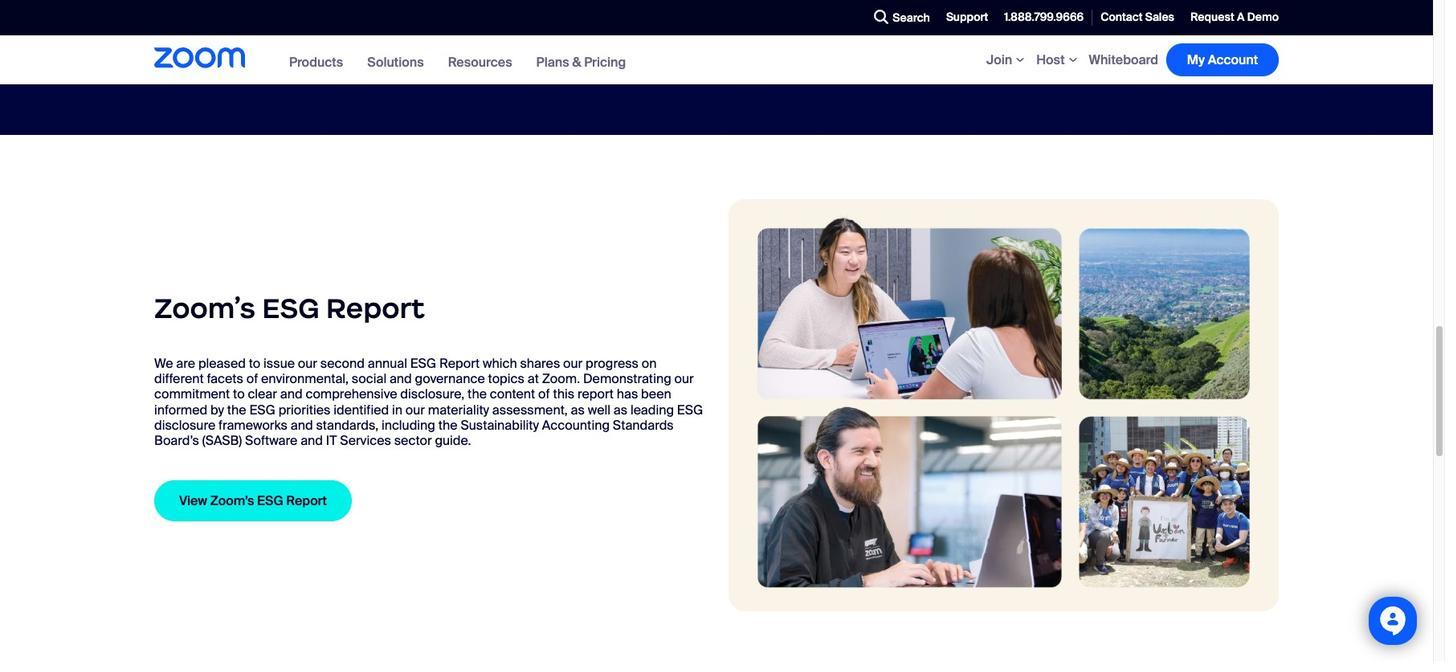 Task type: describe. For each thing, give the bounding box(es) containing it.
including
[[381, 417, 435, 434]]

well
[[588, 401, 610, 418]]

report
[[578, 386, 614, 403]]

join
[[986, 51, 1012, 68]]

annual
[[368, 355, 407, 372]]

at
[[528, 370, 539, 387]]

esg up software
[[249, 401, 275, 418]]

services
[[340, 432, 391, 449]]

report inside we are pleased to issue our second annual esg report which shares our progress on different facets of environmental, social and governance topics at zoom. demonstrating our commitment to clear and comprehensive disclosure, the content of this report has been informed by the esg priorities identified in our materiality assessment, as well as leading esg disclosure frameworks and standards, including the sustainability accounting standards board's (sasb) software and it services sector guide.
[[439, 355, 480, 372]]

disclosure,
[[400, 386, 465, 403]]

account
[[1208, 51, 1258, 68]]

solutions button
[[367, 54, 424, 71]]

search image
[[874, 10, 889, 24]]

1.888.799.9666 link
[[996, 0, 1092, 35]]

request a demo link
[[1182, 0, 1279, 35]]

search
[[893, 10, 930, 25]]

join button
[[986, 51, 1028, 68]]

we
[[154, 355, 173, 372]]

a
[[1237, 10, 1245, 24]]

(sasb)
[[202, 432, 242, 449]]

issue
[[264, 355, 295, 372]]

pricing
[[584, 54, 626, 71]]

shares
[[520, 355, 560, 372]]

products button
[[289, 54, 343, 71]]

search image
[[874, 10, 889, 24]]

demonstrating
[[583, 370, 671, 387]]

assessment,
[[492, 401, 568, 418]]

zoom.
[[542, 370, 580, 387]]

contact sales link
[[1093, 0, 1182, 35]]

accounting
[[542, 417, 610, 434]]

materiality
[[428, 401, 489, 418]]

pleased
[[198, 355, 246, 372]]

1 horizontal spatial to
[[249, 355, 261, 372]]

view zoom's esg report link
[[154, 480, 352, 522]]

guide.
[[435, 432, 471, 449]]

1 horizontal spatial of
[[538, 386, 550, 403]]

our right issue
[[298, 355, 317, 372]]

esg down software
[[257, 493, 283, 509]]

content
[[490, 386, 535, 403]]

our right been
[[674, 370, 694, 387]]

products
[[289, 54, 343, 71]]

my account
[[1187, 51, 1258, 68]]

request a demo
[[1190, 10, 1279, 24]]

view
[[179, 493, 207, 509]]

esg right been
[[677, 401, 703, 418]]

1 horizontal spatial the
[[438, 417, 458, 434]]

1 as from the left
[[571, 401, 585, 418]]

0 vertical spatial zoom's
[[154, 290, 255, 326]]

zoom logo image
[[154, 47, 245, 68]]

report inside view zoom's esg report link
[[286, 493, 327, 509]]

my account link
[[1166, 43, 1279, 76]]

plans
[[536, 54, 569, 71]]

zoom's esg report image
[[729, 199, 1279, 611]]

zoom's esg report
[[154, 290, 425, 326]]

identified
[[334, 401, 389, 418]]

we are pleased to issue our second annual esg report which shares our progress on different facets of environmental, social and governance topics at zoom. demonstrating our commitment to clear and comprehensive disclosure, the content of this report has been informed by the esg priorities identified in our materiality assessment, as well as leading esg disclosure frameworks and standards, including the sustainability accounting standards board's (sasb) software and it services sector guide.
[[154, 355, 703, 449]]

resources
[[448, 54, 512, 71]]



Task type: vqa. For each thing, say whether or not it's contained in the screenshot.
disruptor,
no



Task type: locate. For each thing, give the bounding box(es) containing it.
resources button
[[448, 54, 512, 71]]

sustainability
[[461, 417, 539, 434]]

zoom's up pleased
[[154, 290, 255, 326]]

&
[[572, 54, 581, 71]]

contact
[[1101, 10, 1143, 24]]

standards,
[[316, 417, 378, 434]]

are
[[176, 355, 195, 372]]

report left which
[[439, 355, 480, 372]]

commitment
[[154, 386, 230, 403]]

governance
[[415, 370, 485, 387]]

been
[[641, 386, 671, 403]]

comprehensive
[[306, 386, 397, 403]]

different
[[154, 370, 204, 387]]

request
[[1190, 10, 1234, 24]]

of left this
[[538, 386, 550, 403]]

1 vertical spatial report
[[439, 355, 480, 372]]

2 horizontal spatial the
[[468, 386, 487, 403]]

1 horizontal spatial as
[[614, 401, 627, 418]]

1 vertical spatial zoom's
[[210, 493, 254, 509]]

our up this
[[563, 355, 583, 372]]

report
[[326, 290, 425, 326], [439, 355, 480, 372], [286, 493, 327, 509]]

our right in
[[405, 401, 425, 418]]

report up annual
[[326, 290, 425, 326]]

0 horizontal spatial as
[[571, 401, 585, 418]]

to left issue
[[249, 355, 261, 372]]

as right well
[[614, 401, 627, 418]]

our
[[298, 355, 317, 372], [563, 355, 583, 372], [674, 370, 694, 387], [405, 401, 425, 418]]

as left well
[[571, 401, 585, 418]]

and
[[390, 370, 412, 387], [280, 386, 303, 403], [291, 417, 313, 434], [301, 432, 323, 449]]

solutions
[[367, 54, 424, 71]]

environmental,
[[261, 370, 349, 387]]

this
[[553, 386, 575, 403]]

frameworks
[[219, 417, 288, 434]]

of right facets
[[246, 370, 258, 387]]

leading
[[631, 401, 674, 418]]

my
[[1187, 51, 1205, 68]]

to left clear
[[233, 386, 245, 403]]

zoom's
[[154, 290, 255, 326], [210, 493, 254, 509]]

the left topics
[[468, 386, 487, 403]]

contact sales
[[1101, 10, 1174, 24]]

demo
[[1247, 10, 1279, 24]]

esg up disclosure,
[[410, 355, 436, 372]]

by
[[210, 401, 224, 418]]

standards
[[613, 417, 674, 434]]

sales
[[1145, 10, 1174, 24]]

1.888.799.9666
[[1004, 10, 1084, 24]]

topics
[[488, 370, 524, 387]]

None search field
[[815, 5, 870, 31]]

esg up issue
[[262, 290, 319, 326]]

0 horizontal spatial the
[[227, 401, 246, 418]]

0 vertical spatial report
[[326, 290, 425, 326]]

board's
[[154, 432, 199, 449]]

the
[[468, 386, 487, 403], [227, 401, 246, 418], [438, 417, 458, 434]]

whiteboard
[[1089, 51, 1158, 68]]

report down it
[[286, 493, 327, 509]]

1 vertical spatial to
[[233, 386, 245, 403]]

as
[[571, 401, 585, 418], [614, 401, 627, 418]]

which
[[483, 355, 517, 372]]

view zoom's esg report
[[179, 493, 327, 509]]

of
[[246, 370, 258, 387], [538, 386, 550, 403]]

the right by
[[227, 401, 246, 418]]

disclosure
[[154, 417, 215, 434]]

facets
[[207, 370, 243, 387]]

informed
[[154, 401, 207, 418]]

esg
[[262, 290, 319, 326], [410, 355, 436, 372], [249, 401, 275, 418], [677, 401, 703, 418], [257, 493, 283, 509]]

0 vertical spatial to
[[249, 355, 261, 372]]

host
[[1036, 51, 1065, 68]]

host button
[[1036, 51, 1081, 68]]

plans & pricing
[[536, 54, 626, 71]]

the down disclosure,
[[438, 417, 458, 434]]

social
[[352, 370, 387, 387]]

to
[[249, 355, 261, 372], [233, 386, 245, 403]]

2 as from the left
[[614, 401, 627, 418]]

support
[[946, 10, 988, 24]]

second
[[320, 355, 365, 372]]

on
[[642, 355, 657, 372]]

software
[[245, 432, 298, 449]]

sector
[[394, 432, 432, 449]]

in
[[392, 401, 402, 418]]

whiteboard link
[[1089, 51, 1158, 68]]

it
[[326, 432, 337, 449]]

zoom's right view
[[210, 493, 254, 509]]

2 vertical spatial report
[[286, 493, 327, 509]]

0 horizontal spatial to
[[233, 386, 245, 403]]

0 horizontal spatial of
[[246, 370, 258, 387]]

support link
[[938, 0, 996, 35]]

plans & pricing link
[[536, 54, 626, 71]]

priorities
[[278, 401, 331, 418]]

has
[[617, 386, 638, 403]]

progress
[[586, 355, 639, 372]]

clear
[[248, 386, 277, 403]]



